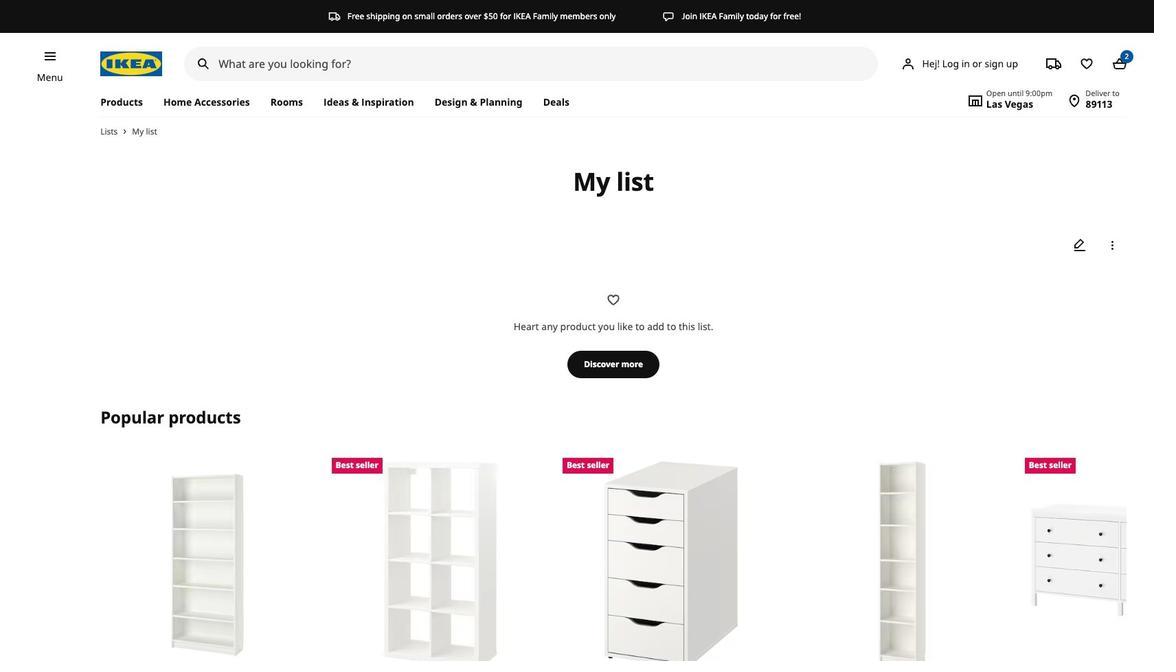 Task type: vqa. For each thing, say whether or not it's contained in the screenshot.
topmost room
no



Task type: locate. For each thing, give the bounding box(es) containing it.
alex drawer unit, white, 14 1/8x27 1/2 " image
[[563, 457, 780, 662]]

None search field
[[184, 47, 878, 81]]

kallax shelf unit, white, 30 1/8x57 5/8 " image
[[332, 457, 549, 662]]

ikea logotype, go to start page image
[[100, 52, 162, 76]]

koppang 6-drawer dresser, white, 67 3/4x32 5/8 " image
[[1025, 457, 1154, 662]]

billy bookcase, white, 15 3/4x11x79 1/2 " image
[[794, 457, 1011, 662]]

billy bookcase, white, 31 1/2x11x79 1/2 " image
[[100, 457, 318, 662]]



Task type: describe. For each thing, give the bounding box(es) containing it.
Search by product text field
[[184, 47, 878, 81]]



